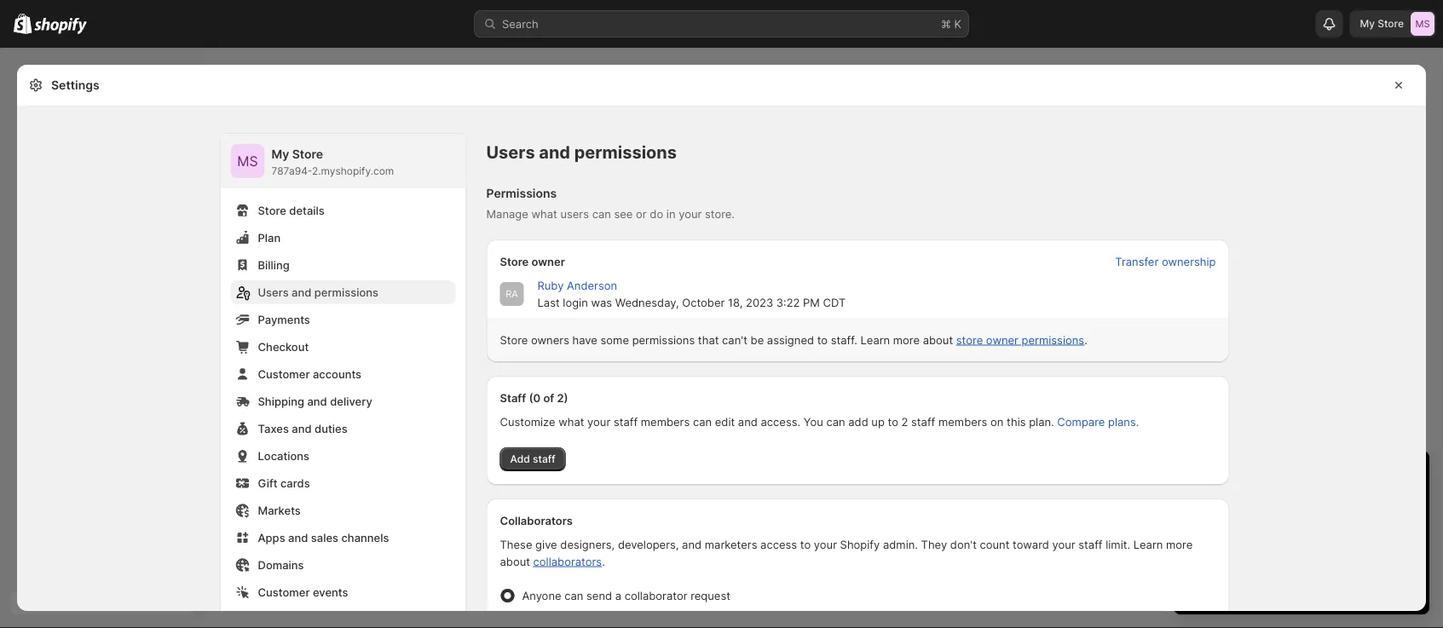 Task type: describe. For each thing, give the bounding box(es) containing it.
edit
[[715, 415, 735, 429]]

add
[[510, 453, 530, 466]]

1 horizontal spatial a
[[1244, 497, 1250, 510]]

store owner permissions link
[[957, 333, 1085, 347]]

domains link
[[231, 553, 456, 577]]

paid
[[1253, 497, 1275, 510]]

2.myshopify.com
[[312, 165, 394, 177]]

store owner
[[500, 255, 565, 268]]

3:22
[[777, 296, 800, 309]]

and right apps
[[288, 531, 308, 545]]

switch
[[1191, 497, 1227, 510]]

apps and sales channels link
[[231, 526, 456, 550]]

add staff link
[[500, 448, 566, 472]]

first
[[1205, 514, 1226, 527]]

can inside the permissions manage what users can see or do in your store.
[[592, 207, 611, 220]]

1 horizontal spatial .
[[1085, 333, 1088, 347]]

channels
[[341, 531, 389, 545]]

my for my store
[[1361, 17, 1376, 30]]

transfer ownership button
[[1116, 255, 1217, 268]]

collaborators
[[500, 514, 573, 527]]

custom
[[1205, 548, 1244, 562]]

and right the edit on the bottom of the page
[[738, 415, 758, 429]]

users and permissions link
[[231, 281, 456, 304]]

your trial just started element
[[1174, 495, 1430, 615]]

customer for customer events
[[258, 586, 310, 599]]

connect
[[1312, 531, 1355, 545]]

wednesday,
[[616, 296, 679, 309]]

markets
[[258, 504, 301, 517]]

store for store details
[[258, 204, 286, 217]]

billing
[[258, 258, 290, 272]]

staff right 2
[[912, 415, 936, 429]]

shipping and delivery link
[[231, 390, 456, 414]]

$1/month
[[1299, 514, 1348, 527]]

staff.
[[831, 333, 858, 347]]

to left 2
[[888, 415, 899, 429]]

0 vertical spatial more
[[894, 333, 920, 347]]

2
[[902, 415, 909, 429]]

and right taxes
[[292, 422, 312, 435]]

compare plans. link
[[1058, 415, 1140, 429]]

taxes
[[258, 422, 289, 435]]

your trial just started button
[[1174, 451, 1430, 487]]

transfer
[[1116, 255, 1159, 268]]

plan link
[[231, 226, 456, 250]]

developers,
[[618, 538, 679, 551]]

duties
[[315, 422, 348, 435]]

or inside the permissions manage what users can see or do in your store.
[[636, 207, 647, 220]]

taxes and duties link
[[231, 417, 456, 441]]

these give designers, developers, and marketers access to your shopify admin. they don't count toward your staff limit. learn more about
[[500, 538, 1193, 568]]

plan
[[1279, 497, 1301, 510]]

store.
[[705, 207, 735, 220]]

staff inside these give designers, developers, and marketers access to your shopify admin. they don't count toward your staff limit. learn more about
[[1079, 538, 1103, 551]]

can right the you
[[827, 415, 846, 429]]

these
[[500, 538, 533, 551]]

what inside the permissions manage what users can see or do in your store.
[[532, 207, 558, 220]]

shipping
[[258, 395, 304, 408]]

or inside after you connect or buy a custom domain
[[1358, 531, 1368, 545]]

customer for customer accounts
[[258, 368, 310, 381]]

1 horizontal spatial about
[[923, 333, 954, 347]]

up
[[872, 415, 885, 429]]

plan.
[[1029, 415, 1055, 429]]

users inside shop settings menu element
[[258, 286, 289, 299]]

in
[[667, 207, 676, 220]]

avatar with initials r a image
[[500, 282, 524, 306]]

payments link
[[231, 308, 456, 332]]

buy
[[1372, 531, 1391, 545]]

customer accounts
[[258, 368, 362, 381]]

manage
[[487, 207, 529, 220]]

owners
[[531, 333, 570, 347]]

give
[[536, 538, 557, 551]]

your right 'toward' at the bottom of page
[[1053, 538, 1076, 551]]

permissions down wednesday,
[[632, 333, 695, 347]]

just
[[1268, 466, 1297, 487]]

customize
[[500, 415, 556, 429]]

collaborator
[[625, 589, 688, 603]]

months
[[1239, 514, 1278, 527]]

your inside the permissions manage what users can see or do in your store.
[[679, 207, 702, 220]]

customer events
[[258, 586, 348, 599]]

on
[[991, 415, 1004, 429]]

0 horizontal spatial .
[[602, 555, 605, 568]]

cards
[[281, 477, 310, 490]]

can't
[[722, 333, 748, 347]]

a inside after you connect or buy a custom domain
[[1394, 531, 1400, 545]]

toward
[[1013, 538, 1050, 551]]

2)
[[557, 391, 569, 405]]

1 horizontal spatial users and permissions
[[487, 142, 677, 163]]

ms button
[[231, 144, 265, 178]]

shop settings menu element
[[220, 134, 466, 629]]

store left my store image
[[1378, 17, 1405, 30]]

customer events link
[[231, 581, 456, 605]]

your
[[1191, 466, 1228, 487]]

staff down some
[[614, 415, 638, 429]]

and inside your trial just started element
[[1304, 497, 1323, 510]]

settings
[[51, 78, 99, 93]]

request
[[691, 589, 731, 603]]

customize what your staff members can edit and access. you can add up to 2 staff members on this plan. compare plans.
[[500, 415, 1140, 429]]

$20 credit link
[[1205, 531, 1259, 545]]

to left staff.
[[818, 333, 828, 347]]

after
[[1262, 531, 1287, 545]]

sales
[[311, 531, 339, 545]]

and inside these give designers, developers, and marketers access to your shopify admin. they don't count toward your staff limit. learn more about
[[682, 538, 702, 551]]

gift cards link
[[231, 472, 456, 495]]

18,
[[728, 296, 743, 309]]

users and permissions inside "users and permissions" link
[[258, 286, 379, 299]]

anyone can send a collaborator request
[[522, 589, 731, 603]]

permissions
[[487, 186, 557, 201]]

to inside your trial just started element
[[1230, 497, 1240, 510]]



Task type: vqa. For each thing, say whether or not it's contained in the screenshot.
Search collections text box
no



Task type: locate. For each thing, give the bounding box(es) containing it.
0 horizontal spatial about
[[500, 555, 530, 568]]

store up '787a94-'
[[292, 147, 323, 162]]

can left the edit on the bottom of the page
[[693, 415, 712, 429]]

limit.
[[1106, 538, 1131, 551]]

about left the store
[[923, 333, 954, 347]]

1 vertical spatial users
[[258, 286, 289, 299]]

staff (0 of 2)
[[500, 391, 569, 405]]

taxes and duties
[[258, 422, 348, 435]]

my up '787a94-'
[[272, 147, 289, 162]]

send
[[587, 589, 612, 603]]

can left send
[[565, 589, 584, 603]]

access.
[[761, 415, 801, 429]]

more inside these give designers, developers, and marketers access to your shopify admin. they don't count toward your staff limit. learn more about
[[1167, 538, 1193, 551]]

add staff
[[510, 453, 556, 466]]

store
[[957, 333, 983, 347]]

collaborators link
[[534, 555, 602, 568]]

pm
[[803, 296, 820, 309]]

1 members from the left
[[641, 415, 690, 429]]

checkout
[[258, 340, 309, 353]]

apps
[[258, 531, 285, 545]]

ruby
[[538, 279, 564, 292]]

switch to a paid plan and get:
[[1191, 497, 1347, 510]]

store owners have some permissions that can't be assigned to staff. learn more about store owner permissions .
[[500, 333, 1088, 347]]

0 vertical spatial owner
[[532, 255, 565, 268]]

1 horizontal spatial my
[[1361, 17, 1376, 30]]

my store image
[[1411, 12, 1435, 36]]

1 vertical spatial users and permissions
[[258, 286, 379, 299]]

1 vertical spatial a
[[1394, 531, 1400, 545]]

what down 2)
[[559, 415, 585, 429]]

or
[[636, 207, 647, 220], [1358, 531, 1368, 545]]

don't
[[951, 538, 977, 551]]

0 vertical spatial about
[[923, 333, 954, 347]]

first 3 months for $1/month
[[1205, 514, 1348, 527]]

shipping and delivery
[[258, 395, 372, 408]]

anderson
[[567, 279, 618, 292]]

permissions inside shop settings menu element
[[315, 286, 379, 299]]

add
[[849, 415, 869, 429]]

details
[[289, 204, 325, 217]]

0 vertical spatial .
[[1085, 333, 1088, 347]]

permissions manage what users can see or do in your store.
[[487, 186, 735, 220]]

members left "on"
[[939, 415, 988, 429]]

1 horizontal spatial or
[[1358, 531, 1368, 545]]

to inside these give designers, developers, and marketers access to your shopify admin. they don't count toward your staff limit. learn more about
[[801, 538, 811, 551]]

anyone
[[522, 589, 562, 603]]

users and permissions up the permissions manage what users can see or do in your store.
[[487, 142, 677, 163]]

your left "shopify"
[[814, 538, 837, 551]]

learn
[[861, 333, 890, 347], [1134, 538, 1164, 551]]

2023
[[746, 296, 774, 309]]

0 horizontal spatial or
[[636, 207, 647, 220]]

0 vertical spatial what
[[532, 207, 558, 220]]

members left the edit on the bottom of the page
[[641, 415, 690, 429]]

0 vertical spatial users and permissions
[[487, 142, 677, 163]]

0 vertical spatial my
[[1361, 17, 1376, 30]]

get:
[[1327, 497, 1347, 510]]

my store 787a94-2.myshopify.com
[[272, 147, 394, 177]]

1 vertical spatial my
[[272, 147, 289, 162]]

store for store owners have some permissions that can't be assigned to staff. learn more about store owner permissions .
[[500, 333, 528, 347]]

787a94-
[[272, 165, 312, 177]]

. down designers,
[[602, 555, 605, 568]]

1 horizontal spatial members
[[939, 415, 988, 429]]

checkout link
[[231, 335, 456, 359]]

0 horizontal spatial owner
[[532, 255, 565, 268]]

search
[[502, 17, 539, 30]]

collaborators .
[[534, 555, 605, 568]]

access
[[761, 538, 797, 551]]

or left do
[[636, 207, 647, 220]]

owner right the store
[[987, 333, 1019, 347]]

permissions down the billing link
[[315, 286, 379, 299]]

users up permissions
[[487, 142, 535, 163]]

2 members from the left
[[939, 415, 988, 429]]

about
[[923, 333, 954, 347], [500, 555, 530, 568]]

a inside settings dialog
[[616, 589, 622, 603]]

0 horizontal spatial more
[[894, 333, 920, 347]]

can left see
[[592, 207, 611, 220]]

permissions up plan.
[[1022, 333, 1085, 347]]

learn inside these give designers, developers, and marketers access to your shopify admin. they don't count toward your staff limit. learn more about
[[1134, 538, 1164, 551]]

ownership
[[1162, 255, 1217, 268]]

can
[[592, 207, 611, 220], [693, 415, 712, 429], [827, 415, 846, 429], [565, 589, 584, 603]]

october
[[682, 296, 725, 309]]

1 vertical spatial .
[[602, 555, 605, 568]]

0 horizontal spatial my
[[272, 147, 289, 162]]

1 vertical spatial owner
[[987, 333, 1019, 347]]

users and permissions
[[487, 142, 677, 163], [258, 286, 379, 299]]

more left $20
[[1167, 538, 1193, 551]]

and left marketers
[[682, 538, 702, 551]]

and up $1/month
[[1304, 497, 1323, 510]]

1 customer from the top
[[258, 368, 310, 381]]

my store
[[1361, 17, 1405, 30]]

dialog
[[1434, 65, 1444, 629]]

0 horizontal spatial users and permissions
[[258, 286, 379, 299]]

.
[[1085, 333, 1088, 347], [602, 555, 605, 568]]

permissions up the permissions manage what users can see or do in your store.
[[575, 142, 677, 163]]

learn right limit.
[[1134, 538, 1164, 551]]

0 horizontal spatial users
[[258, 286, 289, 299]]

delivery
[[330, 395, 372, 408]]

0 vertical spatial or
[[636, 207, 647, 220]]

and up permissions
[[539, 142, 571, 163]]

1 vertical spatial customer
[[258, 586, 310, 599]]

locations link
[[231, 444, 456, 468]]

1 horizontal spatial users
[[487, 142, 535, 163]]

to
[[818, 333, 828, 347], [888, 415, 899, 429], [1230, 497, 1240, 510], [801, 538, 811, 551]]

1 vertical spatial more
[[1167, 538, 1193, 551]]

0 horizontal spatial a
[[616, 589, 622, 603]]

what left users
[[532, 207, 558, 220]]

0 vertical spatial users
[[487, 142, 535, 163]]

compare
[[1058, 415, 1106, 429]]

3
[[1229, 514, 1236, 527]]

a left paid
[[1244, 497, 1250, 510]]

(0
[[529, 391, 541, 405]]

1 horizontal spatial owner
[[987, 333, 1019, 347]]

2 vertical spatial a
[[616, 589, 622, 603]]

your right customize at the left bottom of page
[[588, 415, 611, 429]]

have
[[573, 333, 598, 347]]

more right staff.
[[894, 333, 920, 347]]

users down billing
[[258, 286, 289, 299]]

my left my store image
[[1361, 17, 1376, 30]]

login
[[563, 296, 588, 309]]

see
[[614, 207, 633, 220]]

started
[[1302, 466, 1360, 487]]

store left owners
[[500, 333, 528, 347]]

1 horizontal spatial more
[[1167, 538, 1193, 551]]

customer down domains
[[258, 586, 310, 599]]

0 horizontal spatial members
[[641, 415, 690, 429]]

about inside these give designers, developers, and marketers access to your shopify admin. they don't count toward your staff limit. learn more about
[[500, 555, 530, 568]]

store up avatar with initials r a
[[500, 255, 529, 268]]

or left buy
[[1358, 531, 1368, 545]]

plans.
[[1109, 415, 1140, 429]]

ruby anderson last login was wednesday, october 18, 2023 3:22 pm cdt
[[538, 279, 846, 309]]

0 horizontal spatial learn
[[861, 333, 890, 347]]

owner up "ruby"
[[532, 255, 565, 268]]

about down these
[[500, 555, 530, 568]]

1 horizontal spatial shopify image
[[34, 17, 87, 35]]

2 customer from the top
[[258, 586, 310, 599]]

your right in
[[679, 207, 702, 220]]

1 horizontal spatial what
[[559, 415, 585, 429]]

was
[[591, 296, 612, 309]]

$20
[[1205, 531, 1226, 545]]

collaborators
[[534, 555, 602, 568]]

users and permissions down the billing link
[[258, 286, 379, 299]]

⌘
[[941, 17, 952, 30]]

plan
[[258, 231, 281, 244]]

billing link
[[231, 253, 456, 277]]

store up "plan"
[[258, 204, 286, 217]]

your trial just started
[[1191, 466, 1360, 487]]

count
[[980, 538, 1010, 551]]

this
[[1007, 415, 1026, 429]]

to right access
[[801, 538, 811, 551]]

staff
[[614, 415, 638, 429], [912, 415, 936, 429], [533, 453, 556, 466], [1079, 538, 1103, 551]]

a right buy
[[1394, 531, 1400, 545]]

gift
[[258, 477, 278, 490]]

apps and sales channels
[[258, 531, 389, 545]]

k
[[955, 17, 962, 30]]

store
[[1378, 17, 1405, 30], [292, 147, 323, 162], [258, 204, 286, 217], [500, 255, 529, 268], [500, 333, 528, 347]]

store inside my store 787a94-2.myshopify.com
[[292, 147, 323, 162]]

store for store owner
[[500, 255, 529, 268]]

0 horizontal spatial what
[[532, 207, 558, 220]]

for
[[1281, 514, 1296, 527]]

of
[[544, 391, 555, 405]]

0 vertical spatial a
[[1244, 497, 1250, 510]]

some
[[601, 333, 629, 347]]

learn right staff.
[[861, 333, 890, 347]]

0 vertical spatial learn
[[861, 333, 890, 347]]

0 horizontal spatial shopify image
[[14, 13, 32, 34]]

transfer ownership
[[1116, 255, 1217, 268]]

settings dialog
[[17, 65, 1427, 629]]

staff right add
[[533, 453, 556, 466]]

users
[[561, 207, 589, 220]]

a right send
[[616, 589, 622, 603]]

shopify
[[841, 538, 880, 551]]

gift cards
[[258, 477, 310, 490]]

more
[[894, 333, 920, 347], [1167, 538, 1193, 551]]

0 vertical spatial customer
[[258, 368, 310, 381]]

my store image
[[231, 144, 265, 178]]

staff left limit.
[[1079, 538, 1103, 551]]

1 vertical spatial learn
[[1134, 538, 1164, 551]]

my inside my store 787a94-2.myshopify.com
[[272, 147, 289, 162]]

owner
[[532, 255, 565, 268], [987, 333, 1019, 347]]

shopify image
[[14, 13, 32, 34], [34, 17, 87, 35]]

. up compare
[[1085, 333, 1088, 347]]

1 vertical spatial or
[[1358, 531, 1368, 545]]

2 horizontal spatial a
[[1394, 531, 1400, 545]]

events
[[313, 586, 348, 599]]

1 vertical spatial about
[[500, 555, 530, 568]]

1 horizontal spatial learn
[[1134, 538, 1164, 551]]

and down customer accounts
[[307, 395, 327, 408]]

after you connect or buy a custom domain
[[1205, 531, 1400, 562]]

and up payments
[[292, 286, 312, 299]]

1 vertical spatial what
[[559, 415, 585, 429]]

customer down checkout
[[258, 368, 310, 381]]

to up 3
[[1230, 497, 1240, 510]]

my for my store 787a94-2.myshopify.com
[[272, 147, 289, 162]]



